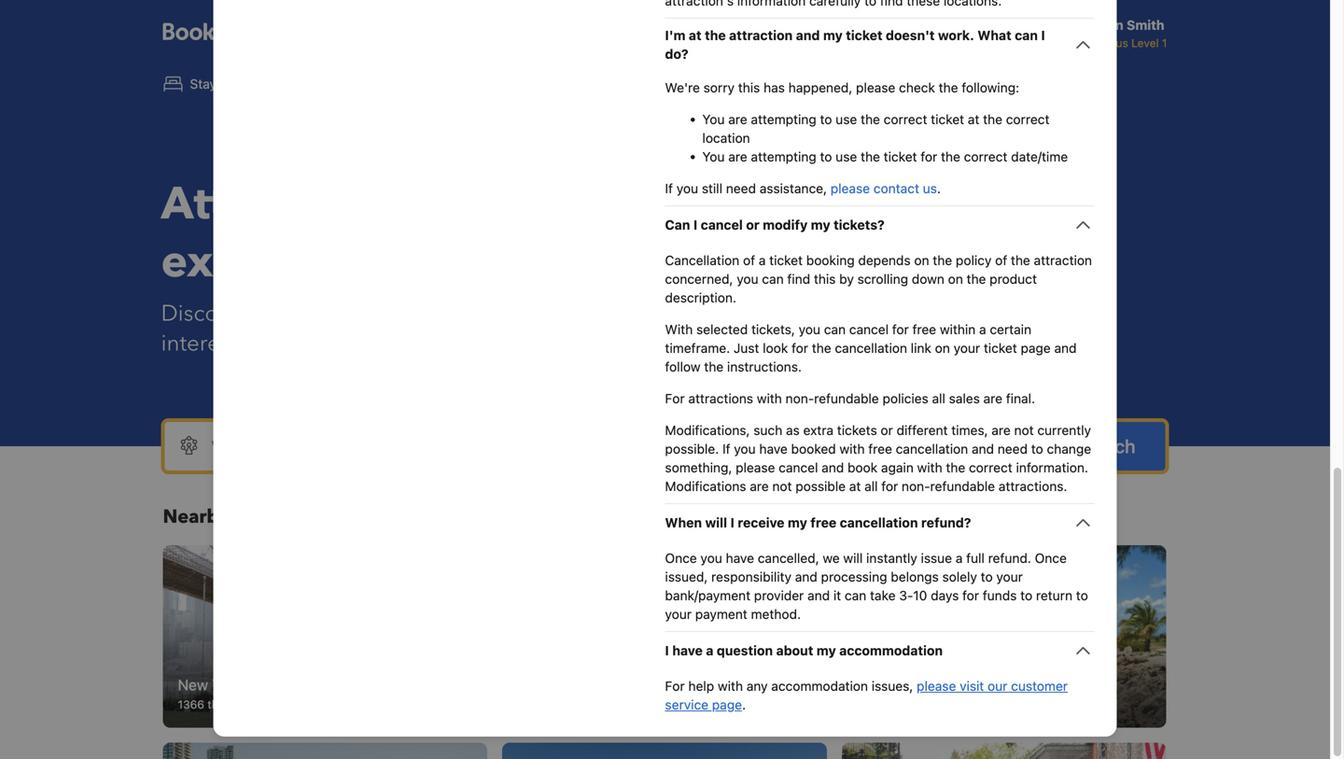 Task type: locate. For each thing, give the bounding box(es) containing it.
for for for help with any accommodation issues,
[[665, 678, 685, 694]]

attractions right the new
[[304, 298, 410, 329]]

have inside dropdown button
[[673, 643, 703, 658]]

question
[[717, 643, 773, 658]]

1 vertical spatial if
[[723, 441, 731, 457]]

2 horizontal spatial at
[[968, 112, 980, 127]]

0 horizontal spatial of
[[743, 253, 756, 268]]

once up return
[[1035, 551, 1067, 566]]

0 horizontal spatial not
[[773, 479, 792, 494]]

if
[[665, 181, 673, 196], [723, 441, 731, 457]]

2 you from the top
[[703, 149, 725, 164]]

a left "full"
[[956, 551, 963, 566]]

or left modify
[[746, 217, 760, 233]]

cancel
[[701, 217, 743, 233], [850, 322, 889, 337], [779, 460, 818, 475]]

on right link
[[936, 340, 951, 356]]

2 horizontal spatial cancel
[[850, 322, 889, 337]]

happened,
[[789, 80, 853, 95]]

my right receive
[[788, 515, 808, 530]]

when will i receive my free cancellation refund?
[[665, 515, 972, 530]]

correct down the times, in the bottom of the page
[[969, 460, 1013, 475]]

for attractions with non-refundable policies all sales are final.
[[665, 391, 1036, 406]]

you right concerned, at the top
[[737, 271, 759, 287]]

0 vertical spatial will
[[706, 515, 728, 530]]

instructions.
[[728, 359, 802, 374]]

1 horizontal spatial or
[[881, 423, 894, 438]]

style
[[360, 328, 406, 359]]

you
[[703, 112, 725, 127], [703, 149, 725, 164]]

attempting down has
[[751, 112, 817, 127]]

0 vertical spatial accommodation
[[840, 643, 943, 658]]

attraction up the product
[[1034, 253, 1093, 268]]

please
[[856, 80, 896, 95], [831, 181, 870, 196], [736, 460, 776, 475], [917, 678, 957, 694]]

please visit our customer service page
[[665, 678, 1068, 713]]

booking.com image
[[163, 22, 297, 45]]

free inside modifications, such as extra tickets or different times, are not currently possible. if you have booked with free cancellation and need to change something, please cancel and book again with the correct information. modifications are not possible at all for non-refundable attractions.
[[869, 441, 893, 457]]

still
[[702, 181, 723, 196]]

destinations
[[234, 504, 345, 530]]

2 vertical spatial on
[[936, 340, 951, 356]]

and right style
[[416, 298, 455, 329]]

on inside with selected tickets, you can cancel for free within a certain timeframe. just look for the cancellation link on your ticket page and follow the instructions.
[[936, 340, 951, 356]]

use up please contact us link on the top
[[836, 149, 858, 164]]

1 vertical spatial you
[[703, 149, 725, 164]]

you inside "cancellation of a ticket booking depends on the policy of the attraction concerned, you can find this by scrolling down on the product description."
[[737, 271, 759, 287]]

to left do
[[243, 698, 254, 711]]

with down tickets at the bottom
[[840, 441, 865, 457]]

us
[[923, 181, 938, 196]]

. right contact
[[938, 181, 941, 196]]

are down the location
[[729, 149, 748, 164]]

are
[[729, 112, 748, 127], [729, 149, 748, 164], [984, 391, 1003, 406], [992, 423, 1011, 438], [750, 479, 769, 494]]

and up cancellation
[[627, 174, 709, 235]]

1 vertical spatial cancellation
[[896, 441, 969, 457]]

1 horizontal spatial .
[[938, 181, 941, 196]]

my for and
[[824, 28, 843, 43]]

cancel down booked
[[779, 460, 818, 475]]

please inside 'please visit our customer service page'
[[917, 678, 957, 694]]

a inside "cancellation of a ticket booking depends on the policy of the attraction concerned, you can find this by scrolling down on the product description."
[[759, 253, 766, 268]]

extra
[[804, 423, 834, 438]]

timeframe.
[[665, 340, 730, 356]]

2 vertical spatial cancel
[[779, 460, 818, 475]]

for down "solely"
[[963, 588, 980, 603]]

bank/payment
[[665, 588, 751, 603]]

0 horizontal spatial all
[[865, 479, 878, 494]]

if up can
[[665, 181, 673, 196]]

please down such
[[736, 460, 776, 475]]

have up "responsibility" on the bottom right
[[726, 551, 755, 566]]

you up the location
[[703, 112, 725, 127]]

2 for from the top
[[665, 678, 685, 694]]

doesn't
[[886, 28, 935, 43]]

0 horizontal spatial .
[[742, 697, 746, 713]]

1 vertical spatial all
[[865, 479, 878, 494]]

3-
[[900, 588, 914, 603]]

payment
[[696, 607, 748, 622]]

to up information. on the bottom of the page
[[1032, 441, 1044, 457]]

1 horizontal spatial will
[[844, 551, 863, 566]]

i up the service
[[665, 643, 669, 658]]

and down the times, in the bottom of the page
[[972, 441, 995, 457]]

free inside with selected tickets, you can cancel for free within a certain timeframe. just look for the cancellation link on your ticket page and follow the instructions.
[[913, 322, 937, 337]]

once
[[665, 551, 697, 566], [1035, 551, 1067, 566]]

look
[[763, 340, 788, 356]]

0 vertical spatial non-
[[786, 391, 815, 406]]

1 horizontal spatial once
[[1035, 551, 1067, 566]]

this left has
[[739, 80, 760, 95]]

need up attractions. at the bottom right
[[998, 441, 1028, 457]]

1 vertical spatial need
[[998, 441, 1028, 457]]

final.
[[1007, 391, 1036, 406]]

within
[[940, 322, 976, 337]]

0 horizontal spatial attractions
[[304, 298, 410, 329]]

2 use from the top
[[836, 149, 858, 164]]

1 vertical spatial at
[[968, 112, 980, 127]]

possible
[[796, 479, 846, 494]]

0 horizontal spatial attraction
[[729, 28, 793, 43]]

0 vertical spatial need
[[726, 181, 756, 196]]

0 vertical spatial use
[[836, 112, 858, 127]]

you down such
[[734, 441, 756, 457]]

0 vertical spatial this
[[739, 80, 760, 95]]

attraction up has
[[729, 28, 793, 43]]

on up the down
[[915, 253, 930, 268]]

non- inside modifications, such as extra tickets or different times, are not currently possible. if you have booked with free cancellation and need to change something, please cancel and book again with the correct information. modifications are not possible at all for non-refundable attractions.
[[902, 479, 931, 494]]

we
[[823, 551, 840, 566]]

1 horizontal spatial have
[[726, 551, 755, 566]]

for inside modifications, such as extra tickets or different times, are not currently possible. if you have booked with free cancellation and need to change something, please cancel and book again with the correct information. modifications are not possible at all for non-refundable attractions.
[[882, 479, 899, 494]]

0 vertical spatial on
[[915, 253, 930, 268]]

this down booking
[[814, 271, 836, 287]]

will inside when will i receive my free cancellation refund? dropdown button
[[706, 515, 728, 530]]

0 horizontal spatial this
[[739, 80, 760, 95]]

for up the service
[[665, 678, 685, 694]]

you inside once you have cancelled, we will instantly issue a full refund. once issued, responsibility and processing belongs solely to your bank/payment provider and it can take 3-10 days for funds to return to your payment method.
[[701, 551, 723, 566]]

to left match
[[590, 298, 611, 329]]

i have a question about my accommodation
[[665, 643, 943, 658]]

0 vertical spatial page
[[1021, 340, 1051, 356]]

1 horizontal spatial attractions
[[689, 391, 754, 406]]

1 horizontal spatial attraction
[[1034, 253, 1093, 268]]

1 vertical spatial this
[[814, 271, 836, 287]]

attempting up assistance,
[[751, 149, 817, 164]]

attractions link
[[614, 64, 739, 105]]

attractions up modifications,
[[689, 391, 754, 406]]

1 horizontal spatial this
[[814, 271, 836, 287]]

1 horizontal spatial at
[[850, 479, 861, 494]]

1 vertical spatial non-
[[902, 479, 931, 494]]

i right can
[[694, 217, 698, 233]]

free inside dropdown button
[[811, 515, 837, 530]]

find
[[788, 271, 811, 287]]

and up currently
[[1055, 340, 1077, 356]]

will right when
[[706, 515, 728, 530]]

1 vertical spatial have
[[726, 551, 755, 566]]

issues,
[[872, 678, 914, 694]]

i right what
[[1042, 28, 1046, 43]]

please up tickets?
[[831, 181, 870, 196]]

1 horizontal spatial need
[[998, 441, 1028, 457]]

assistance,
[[760, 181, 827, 196]]

0 vertical spatial at
[[689, 28, 702, 43]]

2 vertical spatial free
[[811, 515, 837, 530]]

1 vertical spatial attractions
[[689, 391, 754, 406]]

you right the tickets,
[[799, 322, 821, 337]]

airport
[[784, 76, 826, 92]]

will inside once you have cancelled, we will instantly issue a full refund. once issued, responsibility and processing belongs solely to your bank/payment provider and it can take 3-10 days for funds to return to your payment method.
[[844, 551, 863, 566]]

non- down again
[[902, 479, 931, 494]]

1 vertical spatial not
[[773, 479, 792, 494]]

a inside with selected tickets, you can cancel for free within a certain timeframe. just look for the cancellation link on your ticket page and follow the instructions.
[[980, 322, 987, 337]]

0 vertical spatial have
[[760, 441, 788, 457]]

need right still
[[726, 181, 756, 196]]

can down by
[[824, 322, 846, 337]]

my right modify
[[811, 217, 831, 233]]

2 vertical spatial cancellation
[[840, 515, 919, 530]]

0 horizontal spatial non-
[[786, 391, 815, 406]]

2 horizontal spatial have
[[760, 441, 788, 457]]

1 use from the top
[[836, 112, 858, 127]]

0 horizontal spatial have
[[673, 643, 703, 658]]

1 horizontal spatial refundable
[[931, 479, 996, 494]]

your up timeframe.
[[685, 298, 731, 329]]

0 vertical spatial .
[[938, 181, 941, 196]]

las vegas image
[[503, 545, 827, 728]]

or inside dropdown button
[[746, 217, 760, 233]]

10
[[914, 588, 928, 603]]

with
[[665, 322, 693, 337]]

for down 'follow' at the top
[[665, 391, 685, 406]]

0 horizontal spatial will
[[706, 515, 728, 530]]

for
[[921, 149, 938, 164], [893, 322, 909, 337], [792, 340, 809, 356], [882, 479, 899, 494], [963, 588, 980, 603]]

can inside once you have cancelled, we will instantly issue a full refund. once issued, responsibility and processing belongs solely to your bank/payment provider and it can take 3-10 days for funds to return to your payment method.
[[845, 588, 867, 603]]

0 horizontal spatial if
[[665, 181, 673, 196]]

at inside 'i'm at the attraction and my ticket doesn't work. what can i do?'
[[689, 28, 702, 43]]

2 vertical spatial have
[[673, 643, 703, 658]]

my inside 'i'm at the attraction and my ticket doesn't work. what can i do?'
[[824, 28, 843, 43]]

page down certain
[[1021, 340, 1051, 356]]

my up taxis
[[824, 28, 843, 43]]

accommodation
[[840, 643, 943, 658], [772, 678, 869, 694]]

concerned,
[[665, 271, 734, 287]]

for inside once you have cancelled, we will instantly issue a full refund. once issued, responsibility and processing belongs solely to your bank/payment provider and it can take 3-10 days for funds to return to your payment method.
[[963, 588, 980, 603]]

2 once from the left
[[1035, 551, 1067, 566]]

to right return
[[1077, 588, 1089, 603]]

can i cancel or modify my tickets?
[[665, 217, 885, 233]]

not
[[1015, 423, 1034, 438], [773, 479, 792, 494]]

the inside modifications, such as extra tickets or different times, are not currently possible. if you have booked with free cancellation and need to change something, please cancel and book again with the correct information. modifications are not possible at all for non-refundable attractions.
[[946, 460, 966, 475]]

1 vertical spatial page
[[712, 697, 742, 713]]

1 horizontal spatial free
[[869, 441, 893, 457]]

1 vertical spatial or
[[881, 423, 894, 438]]

2 vertical spatial at
[[850, 479, 861, 494]]

1 vertical spatial attempting
[[751, 149, 817, 164]]

modifications
[[665, 479, 747, 494]]

can i cancel or modify my tickets? element
[[665, 236, 1095, 496]]

cancel down "cancellation of a ticket booking depends on the policy of the attraction concerned, you can find this by scrolling down on the product description." at the top
[[850, 322, 889, 337]]

can right it
[[845, 588, 867, 603]]

issued,
[[665, 569, 708, 585]]

are up the location
[[729, 112, 748, 127]]

your
[[685, 298, 731, 329], [954, 340, 981, 356], [997, 569, 1023, 585], [665, 607, 692, 622]]

0 vertical spatial if
[[665, 181, 673, 196]]

can inside 'i'm at the attraction and my ticket doesn't work. what can i do?'
[[1015, 28, 1038, 43]]

information.
[[1017, 460, 1089, 475]]

ticket down certain
[[984, 340, 1018, 356]]

tickets,
[[752, 322, 796, 337]]

0 vertical spatial attempting
[[751, 112, 817, 127]]

0 vertical spatial or
[[746, 217, 760, 233]]

correct inside modifications, such as extra tickets or different times, are not currently possible. if you have booked with free cancellation and need to change something, please cancel and book again with the correct information. modifications are not possible at all for non-refundable attractions.
[[969, 460, 1013, 475]]

key west
[[857, 676, 920, 694]]

1 vertical spatial cancel
[[850, 322, 889, 337]]

do?
[[665, 46, 689, 62]]

what
[[978, 28, 1012, 43]]

0 horizontal spatial free
[[811, 515, 837, 530]]

you left still
[[677, 181, 699, 196]]

attraction
[[729, 28, 793, 43], [1034, 253, 1093, 268]]

can inside with selected tickets, you can cancel for free within a certain timeframe. just look for the cancellation link on your ticket page and follow the instructions.
[[824, 322, 846, 337]]

you
[[677, 181, 699, 196], [737, 271, 759, 287], [799, 322, 821, 337], [734, 441, 756, 457], [701, 551, 723, 566]]

for inside can i cancel or modify my tickets? element
[[665, 391, 685, 406]]

once you have cancelled, we will instantly issue a full refund. once issued, responsibility and processing belongs solely to your bank/payment provider and it can take 3-10 days for funds to return to your payment method.
[[665, 551, 1089, 622]]

0 horizontal spatial or
[[746, 217, 760, 233]]

0 vertical spatial attractions
[[304, 298, 410, 329]]

your inside with selected tickets, you can cancel for free within a certain timeframe. just look for the cancellation link on your ticket page and follow the instructions.
[[954, 340, 981, 356]]

1 attempting from the top
[[751, 112, 817, 127]]

can inside "cancellation of a ticket booking depends on the policy of the attraction concerned, you can find this by scrolling down on the product description."
[[762, 271, 784, 287]]

can left find
[[762, 271, 784, 287]]

new
[[178, 676, 208, 694]]

0 vertical spatial not
[[1015, 423, 1034, 438]]

1 horizontal spatial not
[[1015, 423, 1034, 438]]

of up the product
[[996, 253, 1008, 268]]

cancellation down different
[[896, 441, 969, 457]]

my
[[824, 28, 843, 43], [811, 217, 831, 233], [788, 515, 808, 530], [817, 643, 837, 658]]

1 vertical spatial use
[[836, 149, 858, 164]]

check
[[899, 80, 936, 95]]

at down following:
[[968, 112, 980, 127]]

page down help
[[712, 697, 742, 713]]

0 vertical spatial experiences
[[161, 232, 425, 293]]

1 vertical spatial for
[[665, 678, 685, 694]]

1 vertical spatial attraction
[[1034, 253, 1093, 268]]

at down book
[[850, 479, 861, 494]]

0 vertical spatial cancellation
[[835, 340, 908, 356]]

sorry
[[704, 80, 735, 95]]

0 vertical spatial for
[[665, 391, 685, 406]]

1 horizontal spatial of
[[996, 253, 1008, 268]]

search
[[1077, 435, 1136, 457]]

1 for from the top
[[665, 391, 685, 406]]

cancellation inside modifications, such as extra tickets or different times, are not currently possible. if you have booked with free cancellation and need to change something, please cancel and book again with the correct information. modifications are not possible at all for non-refundable attractions.
[[896, 441, 969, 457]]

1 horizontal spatial page
[[1021, 340, 1051, 356]]

free up we
[[811, 515, 837, 530]]

you inside with selected tickets, you can cancel for free within a certain timeframe. just look for the cancellation link on your ticket page and follow the instructions.
[[799, 322, 821, 337]]

my right 'about'
[[817, 643, 837, 658]]

refundable inside modifications, such as extra tickets or different times, are not currently possible. if you have booked with free cancellation and need to change something, please cancel and book again with the correct information. modifications are not possible at all for non-refundable attractions.
[[931, 479, 996, 494]]

cancel inside with selected tickets, you can cancel for free within a certain timeframe. just look for the cancellation link on your ticket page and follow the instructions.
[[850, 322, 889, 337]]

refundable
[[815, 391, 879, 406], [931, 479, 996, 494]]

please left "check"
[[856, 80, 896, 95]]

a down can i cancel or modify my tickets?
[[759, 253, 766, 268]]

i'm at the attraction and my ticket doesn't work. what can i do?
[[665, 28, 1046, 62]]

1 vertical spatial experiences
[[461, 298, 585, 329]]

1 vertical spatial accommodation
[[772, 678, 869, 694]]

1 you from the top
[[703, 112, 725, 127]]

you up issued,
[[701, 551, 723, 566]]

not left possible
[[773, 479, 792, 494]]

will
[[706, 515, 728, 530], [844, 551, 863, 566]]

attractions
[[304, 298, 410, 329], [689, 391, 754, 406]]

modifications, such as extra tickets or different times, are not currently possible. if you have booked with free cancellation and need to change something, please cancel and book again with the correct information. modifications are not possible at all for non-refundable attractions.
[[665, 423, 1092, 494]]

cancel inside dropdown button
[[701, 217, 743, 233]]

to right funds
[[1021, 588, 1033, 603]]

contact
[[874, 181, 920, 196]]

i'm at the attraction and my ticket doesn't work. what can i do? element
[[665, 64, 1095, 198]]

0 vertical spatial all
[[933, 391, 946, 406]]

match
[[617, 298, 680, 329]]

sales
[[949, 391, 980, 406]]

0 vertical spatial you
[[703, 112, 725, 127]]

. down for help with any accommodation issues,
[[742, 697, 746, 713]]

1 vertical spatial will
[[844, 551, 863, 566]]

at right i'm
[[689, 28, 702, 43]]

or inside modifications, such as extra tickets or different times, are not currently possible. if you have booked with free cancellation and need to change something, please cancel and book again with the correct information. modifications are not possible at all for non-refundable attractions.
[[881, 423, 894, 438]]

0 horizontal spatial at
[[689, 28, 702, 43]]

page
[[1021, 340, 1051, 356], [712, 697, 742, 713]]

stays
[[190, 76, 223, 92]]

1 horizontal spatial cancel
[[779, 460, 818, 475]]

1 horizontal spatial if
[[723, 441, 731, 457]]

will up processing
[[844, 551, 863, 566]]

1 vertical spatial free
[[869, 441, 893, 457]]

0 horizontal spatial page
[[712, 697, 742, 713]]

and left travel
[[253, 328, 292, 359]]

free
[[913, 322, 937, 337], [869, 441, 893, 457], [811, 515, 837, 530]]

cancellation left link
[[835, 340, 908, 356]]

just
[[734, 340, 760, 356]]

all down book
[[865, 479, 878, 494]]

can right what
[[1015, 28, 1038, 43]]

have inside modifications, such as extra tickets or different times, are not currently possible. if you have booked with free cancellation and need to change something, please cancel and book again with the correct information. modifications are not possible at all for non-refundable attractions.
[[760, 441, 788, 457]]

a left question at the right bottom
[[706, 643, 714, 658]]

with right again
[[918, 460, 943, 475]]

you down the location
[[703, 149, 725, 164]]

once up issued,
[[665, 551, 697, 566]]

0 horizontal spatial need
[[726, 181, 756, 196]]

0 horizontal spatial refundable
[[815, 391, 879, 406]]

all inside modifications, such as extra tickets or different times, are not currently possible. if you have booked with free cancellation and need to change something, please cancel and book again with the correct information. modifications are not possible at all for non-refundable attractions.
[[865, 479, 878, 494]]

have
[[760, 441, 788, 457], [726, 551, 755, 566], [673, 643, 703, 658]]

0 vertical spatial cancel
[[701, 217, 743, 233]]

1 vertical spatial refundable
[[931, 479, 996, 494]]

all left sales
[[933, 391, 946, 406]]

0 horizontal spatial cancel
[[701, 217, 743, 233]]

2 horizontal spatial free
[[913, 322, 937, 337]]

and up airport
[[796, 28, 820, 43]]

0 vertical spatial refundable
[[815, 391, 879, 406]]

return
[[1037, 588, 1073, 603]]

please inside modifications, such as extra tickets or different times, are not currently possible. if you have booked with free cancellation and need to change something, please cancel and book again with the correct information. modifications are not possible at all for non-refundable attractions.
[[736, 460, 776, 475]]

1 horizontal spatial non-
[[902, 479, 931, 494]]

description.
[[665, 290, 737, 305]]

0 vertical spatial free
[[913, 322, 937, 337]]

instantly
[[867, 551, 918, 566]]

0 vertical spatial attraction
[[729, 28, 793, 43]]

0 horizontal spatial once
[[665, 551, 697, 566]]

modify
[[763, 217, 808, 233]]

a right within
[[980, 322, 987, 337]]

times,
[[952, 423, 989, 438]]

i inside when will i receive my free cancellation refund? dropdown button
[[731, 515, 735, 530]]

my inside dropdown button
[[788, 515, 808, 530]]

free up link
[[913, 322, 937, 337]]

york
[[212, 676, 242, 694]]

non- up as in the right bottom of the page
[[786, 391, 815, 406]]

experiences
[[161, 232, 425, 293], [461, 298, 585, 329]]



Task type: vqa. For each thing, say whether or not it's contained in the screenshot.
first "For" from the top of the page
yes



Task type: describe. For each thing, give the bounding box(es) containing it.
i inside 'i'm at the attraction and my ticket doesn't work. what can i do?'
[[1042, 28, 1046, 43]]

for help with any accommodation issues,
[[665, 678, 917, 694]]

stays link
[[148, 64, 239, 105]]

different
[[897, 423, 948, 438]]

any
[[747, 678, 768, 694]]

with up such
[[757, 391, 782, 406]]

ticket inside "cancellation of a ticket booking depends on the policy of the attraction concerned, you can find this by scrolling down on the product description."
[[770, 253, 803, 268]]

i inside can i cancel or modify my tickets? dropdown button
[[694, 217, 698, 233]]

airport taxis link
[[742, 64, 874, 105]]

ticket down "check"
[[931, 112, 965, 127]]

modifications,
[[665, 423, 750, 438]]

depends
[[859, 253, 911, 268]]

such
[[754, 423, 783, 438]]

again
[[882, 460, 914, 475]]

1 vertical spatial on
[[949, 271, 964, 287]]

nearby destinations
[[163, 504, 345, 530]]

cancellation
[[665, 253, 740, 268]]

cancellation of a ticket booking depends on the policy of the attraction concerned, you can find this by scrolling down on the product description.
[[665, 253, 1093, 305]]

attractions inside can i cancel or modify my tickets? element
[[689, 391, 754, 406]]

attractions, activities and experiences discover new attractions and experiences to match your interests and travel style
[[161, 174, 731, 359]]

link
[[911, 340, 932, 356]]

policy
[[956, 253, 992, 268]]

help
[[689, 678, 715, 694]]

i'm at the attraction and my ticket doesn't work. what can i do? button
[[665, 26, 1095, 64]]

you inside i'm at the attraction and my ticket doesn't work. what can i do? element
[[677, 181, 699, 196]]

the inside 'i'm at the attraction and my ticket doesn't work. what can i do?'
[[705, 28, 726, 43]]

booked
[[792, 441, 837, 457]]

new york image
[[163, 545, 488, 728]]

to up if you still need assistance, please contact us .
[[820, 149, 833, 164]]

i inside i have a question about my accommodation dropdown button
[[665, 643, 669, 658]]

your down refund.
[[997, 569, 1023, 585]]

do
[[257, 698, 271, 711]]

ticket inside 'i'm at the attraction and my ticket doesn't work. what can i do?'
[[846, 28, 883, 43]]

work.
[[939, 28, 975, 43]]

when
[[665, 515, 702, 530]]

receive
[[738, 515, 785, 530]]

location
[[703, 130, 751, 146]]

key
[[857, 676, 882, 694]]

search button
[[1047, 422, 1166, 471]]

refund?
[[922, 515, 972, 530]]

need inside modifications, such as extra tickets or different times, are not currently possible. if you have booked with free cancellation and need to change something, please cancel and book again with the correct information. modifications are not possible at all for non-refundable attractions.
[[998, 441, 1028, 457]]

and down the cancelled,
[[795, 569, 818, 585]]

2 of from the left
[[996, 253, 1008, 268]]

follow
[[665, 359, 701, 374]]

airport taxis
[[784, 76, 858, 92]]

travel
[[298, 328, 354, 359]]

correct up the 'date/time'
[[1007, 112, 1050, 127]]

at inside modifications, such as extra tickets or different times, are not currently possible. if you have booked with free cancellation and need to change something, please cancel and book again with the correct information. modifications are not possible at all for non-refundable attractions.
[[850, 479, 861, 494]]

about
[[777, 643, 814, 658]]

funds
[[983, 588, 1017, 603]]

west
[[886, 676, 920, 694]]

product
[[990, 271, 1038, 287]]

date/time
[[1012, 149, 1069, 164]]

san diego image
[[163, 743, 488, 759]]

tickets
[[838, 423, 878, 438]]

if inside i'm at the attraction and my ticket doesn't work. what can i do? element
[[665, 181, 673, 196]]

cancellation inside dropdown button
[[840, 515, 919, 530]]

method.
[[751, 607, 801, 622]]

if you still need assistance, please contact us .
[[665, 181, 941, 196]]

have inside once you have cancelled, we will instantly issue a full refund. once issued, responsibility and processing belongs solely to your bank/payment provider and it can take 3-10 days for funds to return to your payment method.
[[726, 551, 755, 566]]

discover
[[161, 298, 250, 329]]

you inside modifications, such as extra tickets or different times, are not currently possible. if you have booked with free cancellation and need to change something, please cancel and book again with the correct information. modifications are not possible at all for non-refundable attractions.
[[734, 441, 756, 457]]

service
[[665, 697, 709, 713]]

and inside with selected tickets, you can cancel for free within a certain timeframe. just look for the cancellation link on your ticket page and follow the instructions.
[[1055, 340, 1077, 356]]

it
[[834, 588, 842, 603]]

to inside new york 1366 things to do
[[243, 698, 254, 711]]

you are attempting to use the correct ticket at the correct location you are attempting to use the ticket for the correct date/time
[[703, 112, 1069, 164]]

1 horizontal spatial experiences
[[461, 298, 585, 329]]

book
[[848, 460, 878, 475]]

please visit our customer service page link
[[665, 678, 1068, 713]]

customer
[[1012, 678, 1068, 694]]

new orleans image
[[842, 743, 1167, 759]]

attractions
[[656, 76, 723, 92]]

page inside 'please visit our customer service page'
[[712, 697, 742, 713]]

things
[[208, 698, 240, 711]]

are right the times, in the bottom of the page
[[992, 423, 1011, 438]]

1 once from the left
[[665, 551, 697, 566]]

2 attempting from the top
[[751, 149, 817, 164]]

taxis
[[830, 76, 858, 92]]

to inside attractions, activities and experiences discover new attractions and experiences to match your interests and travel style
[[590, 298, 611, 329]]

your inside attractions, activities and experiences discover new attractions and experiences to match your interests and travel style
[[685, 298, 731, 329]]

attractions,
[[161, 174, 410, 235]]

with selected tickets, you can cancel for free within a certain timeframe. just look for the cancellation link on your ticket page and follow the instructions.
[[665, 322, 1077, 374]]

0 horizontal spatial experiences
[[161, 232, 425, 293]]

are up receive
[[750, 479, 769, 494]]

and inside 'i'm at the attraction and my ticket doesn't work. what can i do?'
[[796, 28, 820, 43]]

responsibility
[[712, 569, 792, 585]]

correct down "check"
[[884, 112, 928, 127]]

need inside i'm at the attraction and my ticket doesn't work. what can i do? element
[[726, 181, 756, 196]]

page inside with selected tickets, you can cancel for free within a certain timeframe. just look for the cancellation link on your ticket page and follow the instructions.
[[1021, 340, 1051, 356]]

1 of from the left
[[743, 253, 756, 268]]

1366
[[178, 698, 204, 711]]

down
[[912, 271, 945, 287]]

attraction inside "cancellation of a ticket booking depends on the policy of the attraction concerned, you can find this by scrolling down on the product description."
[[1034, 253, 1093, 268]]

can
[[665, 217, 691, 233]]

key west image
[[842, 545, 1167, 728]]

1 horizontal spatial all
[[933, 391, 946, 406]]

for inside you are attempting to use the correct ticket at the correct location you are attempting to use the ticket for the correct date/time
[[921, 149, 938, 164]]

for down scrolling
[[893, 322, 909, 337]]

and left it
[[808, 588, 830, 603]]

my for modify
[[811, 217, 831, 233]]

i'm
[[665, 28, 686, 43]]

my for about
[[817, 643, 837, 658]]

this inside i'm at the attraction and my ticket doesn't work. what can i do? element
[[739, 80, 760, 95]]

your down bank/payment
[[665, 607, 692, 622]]

for right the look
[[792, 340, 809, 356]]

1 vertical spatial .
[[742, 697, 746, 713]]

following:
[[962, 80, 1020, 95]]

miami image
[[503, 743, 827, 759]]

cancel inside modifications, such as extra tickets or different times, are not currently possible. if you have booked with free cancellation and need to change something, please cancel and book again with the correct information. modifications are not possible at all for non-refundable attractions.
[[779, 460, 818, 475]]

for for for attractions with non-refundable policies all sales are final.
[[665, 391, 685, 406]]

we're
[[665, 80, 700, 95]]

if inside modifications, such as extra tickets or different times, are not currently possible. if you have booked with free cancellation and need to change something, please cancel and book again with the correct information. modifications are not possible at all for non-refundable attractions.
[[723, 441, 731, 457]]

a inside once you have cancelled, we will instantly issue a full refund. once issued, responsibility and processing belongs solely to your bank/payment provider and it can take 3-10 days for funds to return to your payment method.
[[956, 551, 963, 566]]

with left any
[[718, 678, 743, 694]]

ticket up contact
[[884, 149, 918, 164]]

cancellation inside with selected tickets, you can cancel for free within a certain timeframe. just look for the cancellation link on your ticket page and follow the instructions.
[[835, 340, 908, 356]]

please contact us link
[[831, 181, 938, 196]]

full
[[967, 551, 985, 566]]

has
[[764, 80, 785, 95]]

to down "full"
[[981, 569, 993, 585]]

nearby
[[163, 504, 230, 530]]

accommodation inside i have a question about my accommodation dropdown button
[[840, 643, 943, 658]]

correct left the 'date/time'
[[964, 149, 1008, 164]]

booking
[[807, 253, 855, 268]]

processing
[[821, 569, 888, 585]]

our
[[988, 678, 1008, 694]]

visit
[[960, 678, 985, 694]]

a inside dropdown button
[[706, 643, 714, 658]]

take
[[870, 588, 896, 603]]

belongs
[[891, 569, 939, 585]]

new
[[256, 298, 299, 329]]

to down happened, on the right top
[[820, 112, 833, 127]]

at inside you are attempting to use the correct ticket at the correct location you are attempting to use the ticket for the correct date/time
[[968, 112, 980, 127]]

this inside "cancellation of a ticket booking depends on the policy of the attraction concerned, you can find this by scrolling down on the product description."
[[814, 271, 836, 287]]

ticket inside with selected tickets, you can cancel for free within a certain timeframe. just look for the cancellation link on your ticket page and follow the instructions.
[[984, 340, 1018, 356]]

attractions inside attractions, activities and experiences discover new attractions and experiences to match your interests and travel style
[[304, 298, 410, 329]]

key west link
[[842, 545, 1167, 728]]

are left final.
[[984, 391, 1003, 406]]

to inside modifications, such as extra tickets or different times, are not currently possible. if you have booked with free cancellation and need to change something, please cancel and book again with the correct information. modifications are not possible at all for non-refundable attractions.
[[1032, 441, 1044, 457]]

days
[[931, 588, 959, 603]]

activities
[[421, 174, 616, 235]]

provider
[[754, 588, 804, 603]]

issue
[[921, 551, 953, 566]]

attraction inside 'i'm at the attraction and my ticket doesn't work. what can i do?'
[[729, 28, 793, 43]]

and up possible
[[822, 460, 844, 475]]

change
[[1047, 441, 1092, 457]]



